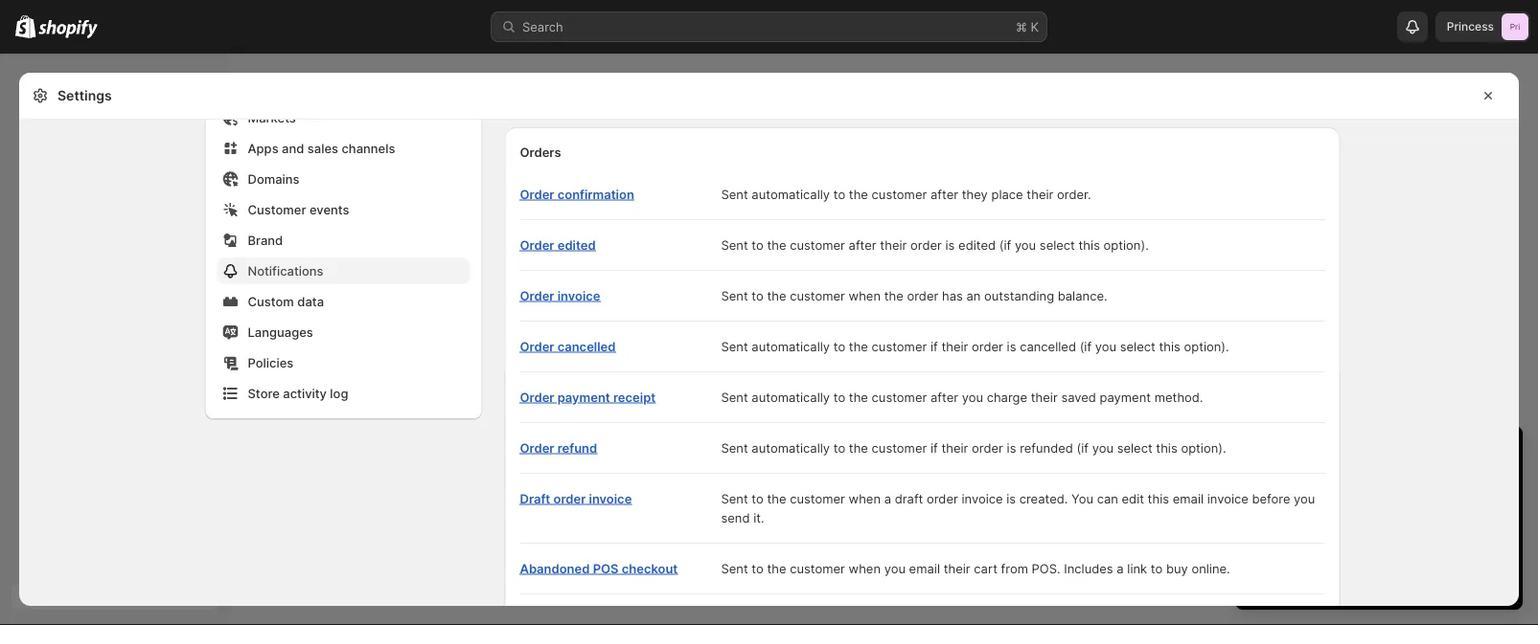 Task type: vqa. For each thing, say whether or not it's contained in the screenshot.
link
yes



Task type: describe. For each thing, give the bounding box(es) containing it.
when for a
[[849, 492, 881, 506]]

notifications
[[248, 264, 323, 278]]

1 day left in your trial button
[[1235, 426, 1523, 467]]

features
[[1433, 536, 1482, 551]]

an
[[966, 288, 981, 303]]

settings
[[57, 88, 112, 104]]

0 vertical spatial select
[[1040, 238, 1075, 253]]

left
[[1307, 443, 1337, 467]]

you inside the sent to the customer when a draft order invoice is created. you can edit this email invoice before you send it.
[[1294, 492, 1315, 506]]

order edited
[[520, 238, 596, 253]]

custom
[[248, 294, 294, 309]]

policies link
[[217, 350, 470, 377]]

order for order invoice
[[520, 288, 554, 303]]

0 vertical spatial store
[[1322, 517, 1352, 531]]

balance.
[[1058, 288, 1107, 303]]

0 horizontal spatial email
[[909, 562, 940, 576]]

sent to the customer when you email their cart from pos. includes a link to buy online.
[[721, 562, 1230, 576]]

is up charge
[[1007, 339, 1016, 354]]

apps
[[248, 141, 278, 156]]

their down has
[[941, 339, 968, 354]]

(if for refunded
[[1077, 441, 1089, 456]]

before
[[1252, 492, 1290, 506]]

created.
[[1019, 492, 1068, 506]]

in
[[1342, 443, 1358, 467]]

1 horizontal spatial a
[[1117, 562, 1124, 576]]

customize
[[1409, 517, 1469, 531]]

invoice left before
[[1207, 492, 1248, 506]]

sent automatically to the customer after they place their order.
[[721, 187, 1091, 202]]

abandoned
[[520, 562, 590, 576]]

order payment receipt
[[520, 390, 656, 405]]

this up method.
[[1159, 339, 1180, 354]]

saved
[[1061, 390, 1096, 405]]

1
[[1254, 443, 1263, 467]]

refund
[[557, 441, 597, 456]]

outstanding
[[984, 288, 1054, 303]]

first 3 months for $1/month
[[1270, 497, 1431, 512]]

policies
[[248, 356, 293, 370]]

apps and sales channels link
[[217, 135, 470, 162]]

your inside the to customize your online store and add bonus features
[[1472, 517, 1498, 531]]

order for order confirmation
[[520, 187, 554, 202]]

their right "place"
[[1027, 187, 1053, 202]]

sent automatically to the customer if their order is refunded (if you select this option).
[[721, 441, 1226, 456]]

orders
[[520, 145, 561, 160]]

add
[[1368, 536, 1390, 551]]

their left cart
[[944, 562, 970, 576]]

markets link
[[217, 104, 470, 131]]

can
[[1097, 492, 1118, 506]]

2 horizontal spatial a
[[1313, 478, 1320, 493]]

to customize your online store and add bonus features
[[1270, 517, 1498, 551]]

you left charge
[[962, 390, 983, 405]]

invoice down refund
[[589, 492, 632, 506]]

they
[[962, 187, 988, 202]]

this up balance.
[[1079, 238, 1100, 253]]

online.
[[1191, 562, 1230, 576]]

confirmation
[[557, 187, 634, 202]]

a inside the sent to the customer when a draft order invoice is created. you can edit this email invoice before you send it.
[[884, 492, 891, 506]]

your inside the 1 day left in your trial dropdown button
[[1363, 443, 1403, 467]]

is inside the sent to the customer when a draft order invoice is created. you can edit this email invoice before you send it.
[[1006, 492, 1016, 506]]

receipt
[[613, 390, 656, 405]]

switch to a paid plan and get:
[[1254, 478, 1429, 493]]

checkout
[[622, 562, 678, 576]]

0 vertical spatial plan
[[1352, 478, 1377, 493]]

$50 app store credit
[[1270, 517, 1390, 531]]

markets
[[248, 110, 296, 125]]

princess
[[1447, 20, 1494, 34]]

store inside the to customize your online store and add bonus features
[[1308, 536, 1338, 551]]

trial
[[1409, 443, 1443, 467]]

data
[[297, 294, 324, 309]]

is up has
[[945, 238, 955, 253]]

1 payment from the left
[[557, 390, 610, 405]]

refunded
[[1020, 441, 1073, 456]]

sales
[[307, 141, 338, 156]]

2 cancelled from the left
[[1020, 339, 1076, 354]]

this down method.
[[1156, 441, 1177, 456]]

you up can
[[1092, 441, 1113, 456]]

sent for sent to the customer when the order has an outstanding balance.
[[721, 288, 748, 303]]

and inside the settings dialog
[[282, 141, 304, 156]]

k
[[1031, 19, 1039, 34]]

customer
[[248, 202, 306, 217]]

select for cancelled
[[1120, 339, 1155, 354]]

$50
[[1270, 517, 1293, 531]]

store activity log link
[[217, 380, 470, 407]]

email inside the sent to the customer when a draft order invoice is created. you can edit this email invoice before you send it.
[[1173, 492, 1204, 506]]

2 edited from the left
[[958, 238, 996, 253]]

princess image
[[1502, 13, 1528, 40]]

activity
[[283, 386, 327, 401]]

order payment receipt link
[[520, 390, 656, 405]]

brand
[[248, 233, 283, 248]]

paid
[[1324, 478, 1349, 493]]

apps and sales channels
[[248, 141, 395, 156]]

log
[[330, 386, 348, 401]]

languages link
[[217, 319, 470, 346]]

order invoice link
[[520, 288, 600, 303]]

their left "saved"
[[1031, 390, 1058, 405]]

select for refunded
[[1117, 441, 1152, 456]]

place
[[991, 187, 1023, 202]]

domains
[[248, 172, 300, 186]]

⌘ k
[[1016, 19, 1039, 34]]

the inside the sent to the customer when a draft order invoice is created. you can edit this email invoice before you send it.
[[767, 492, 786, 506]]

switch
[[1254, 478, 1294, 493]]

sent automatically to the customer after you charge their saved payment method.
[[721, 390, 1203, 405]]

has
[[942, 288, 963, 303]]

sent for sent to the customer when you email their cart from pos. includes a link to buy online.
[[721, 562, 748, 576]]

invoice down sent automatically to the customer if their order is refunded (if you select this option).
[[962, 492, 1003, 506]]

draft order invoice
[[520, 492, 632, 506]]

abandoned pos checkout link
[[520, 562, 678, 576]]

order confirmation link
[[520, 187, 634, 202]]

is left 'refunded'
[[1007, 441, 1016, 456]]

link
[[1127, 562, 1147, 576]]

pos.
[[1032, 562, 1060, 576]]

domains link
[[217, 166, 470, 193]]

1 day left in your trial element
[[1235, 476, 1523, 610]]

first
[[1270, 497, 1293, 512]]

you down draft
[[884, 562, 906, 576]]

sent to the customer when the order has an outstanding balance.
[[721, 288, 1107, 303]]

send
[[721, 511, 750, 526]]

their down sent automatically to the customer after you charge their saved payment method.
[[941, 441, 968, 456]]



Task type: locate. For each thing, give the bounding box(es) containing it.
plan inside pick your plan link
[[1394, 571, 1417, 585]]

option). up balance.
[[1104, 238, 1149, 253]]

1 if from the top
[[930, 339, 938, 354]]

order down orders
[[520, 187, 554, 202]]

when for the
[[849, 288, 881, 303]]

4 order from the top
[[520, 339, 554, 354]]

cancelled down outstanding
[[1020, 339, 1076, 354]]

order left refund
[[520, 441, 554, 456]]

if down 'sent to the customer when the order has an outstanding balance.'
[[930, 339, 938, 354]]

custom data
[[248, 294, 324, 309]]

1 vertical spatial email
[[909, 562, 940, 576]]

a left draft
[[884, 492, 891, 506]]

day
[[1269, 443, 1302, 467]]

their
[[1027, 187, 1053, 202], [880, 238, 907, 253], [941, 339, 968, 354], [1031, 390, 1058, 405], [941, 441, 968, 456], [944, 562, 970, 576]]

2 if from the top
[[930, 441, 938, 456]]

this inside the sent to the customer when a draft order invoice is created. you can edit this email invoice before you send it.
[[1148, 492, 1169, 506]]

your
[[1363, 443, 1403, 467], [1472, 517, 1498, 531], [1367, 571, 1391, 585]]

email right the edit
[[1173, 492, 1204, 506]]

2 vertical spatial option).
[[1181, 441, 1226, 456]]

charge
[[987, 390, 1027, 405]]

1 horizontal spatial email
[[1173, 492, 1204, 506]]

0 horizontal spatial payment
[[557, 390, 610, 405]]

sent to the customer after their order is edited (if you select this option).
[[721, 238, 1149, 253]]

⌘
[[1016, 19, 1027, 34]]

automatically for sent automatically to the customer after you charge their saved payment method.
[[752, 390, 830, 405]]

$50 app store credit link
[[1270, 517, 1390, 531]]

is left created.
[[1006, 492, 1016, 506]]

channels
[[342, 141, 395, 156]]

order down order edited
[[520, 288, 554, 303]]

a left paid
[[1313, 478, 1320, 493]]

from
[[1001, 562, 1028, 576]]

after left they at the top right of page
[[930, 187, 958, 202]]

after for you
[[930, 390, 958, 405]]

$1/month
[[1375, 497, 1431, 512]]

1 vertical spatial option).
[[1184, 339, 1229, 354]]

order down order invoice link
[[520, 339, 554, 354]]

you up outstanding
[[1015, 238, 1036, 253]]

1 vertical spatial store
[[1308, 536, 1338, 551]]

search
[[522, 19, 563, 34]]

pick your plan
[[1340, 571, 1417, 585]]

store down $50 app store credit link
[[1308, 536, 1338, 551]]

edited down order confirmation link
[[557, 238, 596, 253]]

order refund link
[[520, 441, 597, 456]]

order for order edited
[[520, 238, 554, 253]]

order edited link
[[520, 238, 596, 253]]

plan up for
[[1352, 478, 1377, 493]]

1 vertical spatial your
[[1472, 517, 1498, 531]]

customer
[[872, 187, 927, 202], [790, 238, 845, 253], [790, 288, 845, 303], [872, 339, 927, 354], [872, 390, 927, 405], [872, 441, 927, 456], [790, 492, 845, 506], [790, 562, 845, 576]]

1 vertical spatial when
[[849, 492, 881, 506]]

payment left the receipt
[[557, 390, 610, 405]]

your right in
[[1363, 443, 1403, 467]]

2 payment from the left
[[1100, 390, 1151, 405]]

2 sent from the top
[[721, 238, 748, 253]]

order
[[910, 238, 942, 253], [907, 288, 938, 303], [972, 339, 1003, 354], [972, 441, 1003, 456], [553, 492, 586, 506], [927, 492, 958, 506]]

when inside the sent to the customer when a draft order invoice is created. you can edit this email invoice before you send it.
[[849, 492, 881, 506]]

settings dialog
[[19, 0, 1519, 626]]

option). up method.
[[1184, 339, 1229, 354]]

get:
[[1406, 478, 1429, 493]]

1 horizontal spatial shopify image
[[39, 20, 98, 39]]

select up the edit
[[1117, 441, 1152, 456]]

you
[[1071, 492, 1093, 506]]

2 vertical spatial when
[[849, 562, 881, 576]]

select
[[1040, 238, 1075, 253], [1120, 339, 1155, 354], [1117, 441, 1152, 456]]

option). for sent automatically to the customer if their order is cancelled (if you select this option).
[[1184, 339, 1229, 354]]

order for order cancelled
[[520, 339, 554, 354]]

after for they
[[930, 187, 958, 202]]

a left link at the bottom right of page
[[1117, 562, 1124, 576]]

your up features
[[1472, 517, 1498, 531]]

order confirmation
[[520, 187, 634, 202]]

(if down balance.
[[1080, 339, 1092, 354]]

order for order payment receipt
[[520, 390, 554, 405]]

1 vertical spatial (if
[[1080, 339, 1092, 354]]

0 vertical spatial your
[[1363, 443, 1403, 467]]

edited
[[557, 238, 596, 253], [958, 238, 996, 253]]

1 cancelled from the left
[[557, 339, 616, 354]]

customer events link
[[217, 196, 470, 223]]

automatically for sent automatically to the customer if their order is cancelled (if you select this option).
[[752, 339, 830, 354]]

6 sent from the top
[[721, 441, 748, 456]]

draft
[[895, 492, 923, 506]]

sent for sent automatically to the customer after you charge their saved payment method.
[[721, 390, 748, 405]]

buy
[[1166, 562, 1188, 576]]

0 vertical spatial if
[[930, 339, 938, 354]]

sent for sent to the customer when a draft order invoice is created. you can edit this email invoice before you send it.
[[721, 492, 748, 506]]

1 vertical spatial and
[[1381, 478, 1403, 493]]

online
[[1270, 536, 1305, 551]]

(if
[[999, 238, 1011, 253], [1080, 339, 1092, 354], [1077, 441, 1089, 456]]

months
[[1308, 497, 1352, 512]]

edited down they at the top right of page
[[958, 238, 996, 253]]

2 vertical spatial (if
[[1077, 441, 1089, 456]]

pick your plan link
[[1254, 564, 1504, 591]]

shopify image
[[15, 15, 36, 38], [39, 20, 98, 39]]

1 vertical spatial plan
[[1394, 571, 1417, 585]]

1 edited from the left
[[557, 238, 596, 253]]

after
[[930, 187, 958, 202], [849, 238, 876, 253], [930, 390, 958, 405]]

order
[[520, 187, 554, 202], [520, 238, 554, 253], [520, 288, 554, 303], [520, 339, 554, 354], [520, 390, 554, 405], [520, 441, 554, 456]]

invoice up order cancelled link
[[557, 288, 600, 303]]

if for refunded
[[930, 441, 938, 456]]

abandoned pos checkout
[[520, 562, 678, 576]]

1 vertical spatial if
[[930, 441, 938, 456]]

edit
[[1122, 492, 1144, 506]]

6 order from the top
[[520, 441, 554, 456]]

0 vertical spatial and
[[282, 141, 304, 156]]

0 horizontal spatial cancelled
[[557, 339, 616, 354]]

0 vertical spatial email
[[1173, 492, 1204, 506]]

pos
[[593, 562, 619, 576]]

custom data link
[[217, 288, 470, 315]]

2 vertical spatial your
[[1367, 571, 1391, 585]]

0 horizontal spatial plan
[[1352, 478, 1377, 493]]

a
[[1313, 478, 1320, 493], [884, 492, 891, 506], [1117, 562, 1124, 576]]

4 automatically from the top
[[752, 441, 830, 456]]

store
[[1322, 517, 1352, 531], [1308, 536, 1338, 551]]

select up method.
[[1120, 339, 1155, 354]]

this right the edit
[[1148, 492, 1169, 506]]

your right pick
[[1367, 571, 1391, 585]]

and left add
[[1342, 536, 1364, 551]]

1 horizontal spatial edited
[[958, 238, 996, 253]]

sent for sent automatically to the customer if their order is refunded (if you select this option).
[[721, 441, 748, 456]]

includes
[[1064, 562, 1113, 576]]

5 order from the top
[[520, 390, 554, 405]]

after down sent automatically to the customer after they place their order.
[[849, 238, 876, 253]]

payment right "saved"
[[1100, 390, 1151, 405]]

after up sent automatically to the customer if their order is refunded (if you select this option).
[[930, 390, 958, 405]]

3 when from the top
[[849, 562, 881, 576]]

2 when from the top
[[849, 492, 881, 506]]

their down sent automatically to the customer after they place their order.
[[880, 238, 907, 253]]

is
[[945, 238, 955, 253], [1007, 339, 1016, 354], [1007, 441, 1016, 456], [1006, 492, 1016, 506]]

4 sent from the top
[[721, 339, 748, 354]]

store
[[248, 386, 280, 401]]

draft
[[520, 492, 550, 506]]

2 vertical spatial and
[[1342, 536, 1364, 551]]

1 sent from the top
[[721, 187, 748, 202]]

cancelled up order payment receipt link
[[557, 339, 616, 354]]

1 when from the top
[[849, 288, 881, 303]]

to inside the to customize your online store and add bonus features
[[1393, 517, 1405, 531]]

cancelled
[[557, 339, 616, 354], [1020, 339, 1076, 354]]

app
[[1296, 517, 1319, 531]]

automatically for sent automatically to the customer if their order is refunded (if you select this option).
[[752, 441, 830, 456]]

1 order from the top
[[520, 187, 554, 202]]

select down order.
[[1040, 238, 1075, 253]]

if for cancelled
[[930, 339, 938, 354]]

2 order from the top
[[520, 238, 554, 253]]

you right first
[[1294, 492, 1315, 506]]

the
[[849, 187, 868, 202], [767, 238, 786, 253], [767, 288, 786, 303], [884, 288, 903, 303], [849, 339, 868, 354], [849, 390, 868, 405], [849, 441, 868, 456], [767, 492, 786, 506], [767, 562, 786, 576]]

brand link
[[217, 227, 470, 254]]

1 vertical spatial after
[[849, 238, 876, 253]]

order.
[[1057, 187, 1091, 202]]

(if for cancelled
[[1080, 339, 1092, 354]]

option). left 1
[[1181, 441, 1226, 456]]

0 horizontal spatial edited
[[557, 238, 596, 253]]

and up $1/month
[[1381, 478, 1403, 493]]

customer events
[[248, 202, 349, 217]]

0 horizontal spatial and
[[282, 141, 304, 156]]

3
[[1296, 497, 1304, 512]]

3 automatically from the top
[[752, 390, 830, 405]]

and inside the to customize your online store and add bonus features
[[1342, 536, 1364, 551]]

store activity log
[[248, 386, 348, 401]]

draft order invoice link
[[520, 492, 632, 506]]

sent
[[721, 187, 748, 202], [721, 238, 748, 253], [721, 288, 748, 303], [721, 339, 748, 354], [721, 390, 748, 405], [721, 441, 748, 456], [721, 492, 748, 506], [721, 562, 748, 576]]

2 automatically from the top
[[752, 339, 830, 354]]

0 vertical spatial (if
[[999, 238, 1011, 253]]

sent for sent automatically to the customer if their order is cancelled (if you select this option).
[[721, 339, 748, 354]]

2 vertical spatial select
[[1117, 441, 1152, 456]]

notifications link
[[217, 258, 470, 285]]

when for you
[[849, 562, 881, 576]]

customer inside the sent to the customer when a draft order invoice is created. you can edit this email invoice before you send it.
[[790, 492, 845, 506]]

email left cart
[[909, 562, 940, 576]]

2 horizontal spatial and
[[1381, 478, 1403, 493]]

option). for sent automatically to the customer if their order is refunded (if you select this option).
[[1181, 441, 1226, 456]]

2 vertical spatial after
[[930, 390, 958, 405]]

3 sent from the top
[[721, 288, 748, 303]]

0 vertical spatial option).
[[1104, 238, 1149, 253]]

store down months
[[1322, 517, 1352, 531]]

7 sent from the top
[[721, 492, 748, 506]]

you
[[1015, 238, 1036, 253], [1095, 339, 1116, 354], [962, 390, 983, 405], [1092, 441, 1113, 456], [1294, 492, 1315, 506], [884, 562, 906, 576]]

3 order from the top
[[520, 288, 554, 303]]

and for switch
[[1381, 478, 1403, 493]]

and for to
[[1342, 536, 1364, 551]]

5 sent from the top
[[721, 390, 748, 405]]

sent for sent automatically to the customer after they place their order.
[[721, 187, 748, 202]]

bonus
[[1394, 536, 1430, 551]]

1 horizontal spatial and
[[1342, 536, 1364, 551]]

dialog
[[1527, 73, 1538, 607]]

and right apps
[[282, 141, 304, 156]]

0 vertical spatial when
[[849, 288, 881, 303]]

sent for sent to the customer after their order is edited (if you select this option).
[[721, 238, 748, 253]]

8 sent from the top
[[721, 562, 748, 576]]

to inside the sent to the customer when a draft order invoice is created. you can edit this email invoice before you send it.
[[752, 492, 764, 506]]

events
[[309, 202, 349, 217]]

1 vertical spatial select
[[1120, 339, 1155, 354]]

order invoice
[[520, 288, 600, 303]]

(if down "place"
[[999, 238, 1011, 253]]

email
[[1173, 492, 1204, 506], [909, 562, 940, 576]]

order up order refund
[[520, 390, 554, 405]]

invoice
[[557, 288, 600, 303], [589, 492, 632, 506], [962, 492, 1003, 506], [1207, 492, 1248, 506]]

and
[[282, 141, 304, 156], [1381, 478, 1403, 493], [1342, 536, 1364, 551]]

1 horizontal spatial cancelled
[[1020, 339, 1076, 354]]

plan down bonus
[[1394, 571, 1417, 585]]

0 horizontal spatial a
[[884, 492, 891, 506]]

order for order refund
[[520, 441, 554, 456]]

if
[[930, 339, 938, 354], [930, 441, 938, 456]]

sent inside the sent to the customer when a draft order invoice is created. you can edit this email invoice before you send it.
[[721, 492, 748, 506]]

if down sent automatically to the customer after you charge their saved payment method.
[[930, 441, 938, 456]]

sent automatically to the customer if their order is cancelled (if you select this option).
[[721, 339, 1229, 354]]

0 vertical spatial after
[[930, 187, 958, 202]]

order inside the sent to the customer when a draft order invoice is created. you can edit this email invoice before you send it.
[[927, 492, 958, 506]]

you down balance.
[[1095, 339, 1116, 354]]

1 automatically from the top
[[752, 187, 830, 202]]

1 horizontal spatial payment
[[1100, 390, 1151, 405]]

order cancelled
[[520, 339, 616, 354]]

automatically for sent automatically to the customer after they place their order.
[[752, 187, 830, 202]]

credit
[[1356, 517, 1390, 531]]

cart
[[974, 562, 997, 576]]

order up order invoice
[[520, 238, 554, 253]]

0 horizontal spatial shopify image
[[15, 15, 36, 38]]

your inside pick your plan link
[[1367, 571, 1391, 585]]

(if right 'refunded'
[[1077, 441, 1089, 456]]

1 horizontal spatial plan
[[1394, 571, 1417, 585]]



